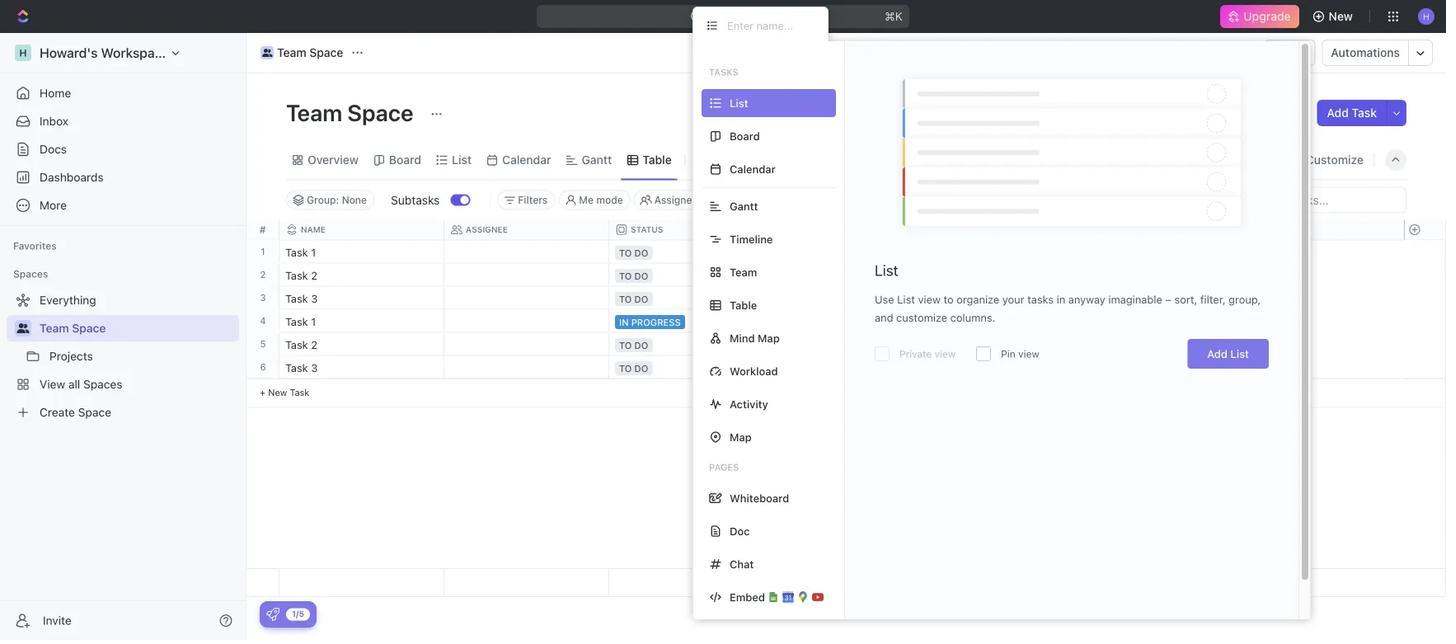 Task type: locate. For each thing, give the bounding box(es) containing it.
to
[[619, 247, 632, 258], [619, 271, 632, 281], [944, 293, 954, 306], [619, 294, 632, 304], [619, 340, 632, 351], [619, 363, 632, 374]]

5 to do from the top
[[619, 363, 649, 374]]

0 vertical spatial new
[[1329, 9, 1354, 23]]

3 down task 2
[[311, 361, 318, 374]]

4 to do from the top
[[619, 340, 649, 351]]

view up customize
[[918, 293, 941, 306]]

1 up ‎task 2
[[311, 246, 316, 258]]

to do cell for 3's set priority image
[[610, 356, 774, 378]]

to do for fourth to do cell from the bottom of the grid containing ‎task 1
[[619, 271, 649, 281]]

1 set priority image from the top
[[937, 311, 962, 335]]

task 2
[[285, 338, 318, 351]]

list right use
[[898, 293, 915, 306]]

1 ‎task from the top
[[285, 246, 308, 258]]

2 left ‎task 2
[[260, 269, 266, 280]]

0 vertical spatial task 3
[[285, 292, 318, 304]]

table
[[643, 153, 672, 167], [730, 299, 757, 311]]

to for first to do cell from the top of the grid containing ‎task 1
[[619, 247, 632, 258]]

automations button
[[1323, 40, 1409, 65]]

1 vertical spatial table
[[730, 299, 757, 311]]

subtasks
[[391, 193, 440, 207]]

new for new
[[1329, 9, 1354, 23]]

0 vertical spatial board
[[730, 130, 760, 142]]

list right board link
[[452, 153, 472, 167]]

board
[[730, 130, 760, 142], [389, 153, 421, 167]]

1 for task 1
[[311, 315, 316, 327]]

press space to select this row. row
[[247, 240, 280, 264], [280, 240, 1104, 264], [247, 264, 280, 287], [280, 264, 1104, 287], [247, 287, 280, 310], [280, 287, 1104, 312], [247, 310, 280, 333], [280, 310, 1104, 335], [247, 333, 280, 356], [280, 333, 1104, 358], [247, 356, 280, 379], [280, 356, 1104, 381], [280, 569, 1104, 597]]

map right mind
[[758, 332, 780, 344]]

mind map
[[730, 332, 780, 344]]

team space link
[[257, 43, 348, 63], [40, 315, 236, 341]]

2 down ‎task 1
[[311, 269, 318, 281]]

list down group,
[[1231, 348, 1250, 360]]

1 vertical spatial ‎task
[[285, 269, 308, 281]]

subtasks button
[[384, 187, 451, 213]]

2 to do from the top
[[619, 271, 649, 281]]

to do cell
[[610, 240, 774, 263], [610, 264, 774, 286], [610, 287, 774, 309], [610, 333, 774, 355], [610, 356, 774, 378]]

1 horizontal spatial table
[[730, 299, 757, 311]]

team space inside tree
[[40, 321, 106, 335]]

team inside team space tree
[[40, 321, 69, 335]]

1 vertical spatial space
[[347, 99, 414, 126]]

row group
[[247, 240, 280, 408], [280, 240, 1104, 408], [1405, 240, 1446, 408], [1405, 569, 1446, 596]]

team space link inside team space tree
[[40, 315, 236, 341]]

3
[[311, 292, 318, 304], [260, 292, 266, 303], [311, 361, 318, 374]]

calendar right list link
[[502, 153, 551, 167]]

add for add list
[[1208, 348, 1228, 360]]

task inside button
[[1352, 106, 1377, 120]]

task for set priority icon's to do cell
[[285, 292, 308, 304]]

0 horizontal spatial new
[[268, 387, 287, 398]]

group,
[[1229, 293, 1261, 306]]

board up subtasks
[[389, 153, 421, 167]]

tasks
[[709, 67, 739, 78]]

in left progress
[[619, 317, 629, 327]]

view right the private
[[935, 348, 956, 360]]

1 vertical spatial in
[[619, 317, 629, 327]]

private view
[[900, 348, 956, 360]]

view
[[918, 293, 941, 306], [935, 348, 956, 360], [1019, 348, 1040, 360]]

2 down task 1 at the left of page
[[311, 338, 318, 351]]

to inside use list view to organize your tasks in anyway imaginable – sort, filter, group, and customize columns.
[[944, 293, 954, 306]]

0 vertical spatial map
[[758, 332, 780, 344]]

home
[[40, 86, 71, 100]]

customize
[[1306, 153, 1364, 167]]

whiteboard
[[730, 492, 790, 504]]

columns.
[[951, 311, 996, 324]]

add task button
[[1318, 100, 1387, 126]]

pages
[[709, 462, 739, 473]]

user group image
[[262, 49, 272, 57], [17, 323, 29, 333]]

3 down ‎task 2
[[311, 292, 318, 304]]

1 to do from the top
[[619, 247, 649, 258]]

calendar
[[502, 153, 551, 167], [730, 163, 776, 175]]

set priority image for 3
[[937, 357, 962, 381]]

to do for set priority icon's to do cell
[[619, 294, 649, 304]]

2 set priority element from the top
[[937, 311, 962, 335]]

3 to do cell from the top
[[610, 287, 774, 309]]

3 up 4
[[260, 292, 266, 303]]

new task
[[268, 387, 310, 398]]

3 to do from the top
[[619, 294, 649, 304]]

3 set priority image from the top
[[937, 357, 962, 381]]

private
[[900, 348, 932, 360]]

in right tasks
[[1057, 293, 1066, 306]]

assignees
[[655, 194, 704, 206]]

task 3
[[285, 292, 318, 304], [285, 361, 318, 374]]

new
[[1329, 9, 1354, 23], [268, 387, 287, 398]]

1 horizontal spatial team space link
[[257, 43, 348, 63]]

1 vertical spatial task 3
[[285, 361, 318, 374]]

‎task up ‎task 2
[[285, 246, 308, 258]]

grid
[[247, 220, 1447, 597]]

gantt up timeline
[[730, 200, 758, 212]]

share
[[1274, 46, 1306, 59]]

add up customize
[[1328, 106, 1349, 120]]

1 for ‎task 1
[[311, 246, 316, 258]]

map down activity
[[730, 431, 752, 443]]

new up automations
[[1329, 9, 1354, 23]]

3 do from the top
[[635, 294, 649, 304]]

0 horizontal spatial space
[[72, 321, 106, 335]]

inbox
[[40, 114, 68, 128]]

map
[[758, 332, 780, 344], [730, 431, 752, 443]]

press space to select this row. row containing 1
[[247, 240, 280, 264]]

view
[[714, 153, 741, 167]]

new inside grid
[[268, 387, 287, 398]]

add list
[[1208, 348, 1250, 360]]

0 horizontal spatial team space link
[[40, 315, 236, 341]]

–
[[1166, 293, 1172, 306]]

new inside new button
[[1329, 9, 1354, 23]]

0 vertical spatial team space
[[277, 46, 343, 59]]

0 vertical spatial add
[[1328, 106, 1349, 120]]

mind
[[730, 332, 755, 344]]

0 horizontal spatial table
[[643, 153, 672, 167]]

1 up task 2
[[311, 315, 316, 327]]

0 horizontal spatial gantt
[[582, 153, 612, 167]]

0 horizontal spatial map
[[730, 431, 752, 443]]

in inside cell
[[619, 317, 629, 327]]

task 1
[[285, 315, 316, 327]]

0 horizontal spatial user group image
[[17, 323, 29, 333]]

in
[[1057, 293, 1066, 306], [619, 317, 629, 327]]

row
[[280, 220, 1104, 240]]

1 horizontal spatial add
[[1328, 106, 1349, 120]]

1 horizontal spatial space
[[310, 46, 343, 59]]

#
[[260, 224, 266, 235]]

4
[[260, 315, 266, 326]]

0 horizontal spatial add
[[1208, 348, 1228, 360]]

anyway
[[1069, 293, 1106, 306]]

do
[[635, 247, 649, 258], [635, 271, 649, 281], [635, 294, 649, 304], [635, 340, 649, 351], [635, 363, 649, 374]]

0 vertical spatial in
[[1057, 293, 1066, 306]]

calendar up show
[[730, 163, 776, 175]]

spaces
[[13, 268, 48, 280]]

use
[[875, 293, 895, 306]]

upgrade
[[1244, 9, 1291, 23]]

board up view
[[730, 130, 760, 142]]

1 horizontal spatial board
[[730, 130, 760, 142]]

1 down #
[[261, 246, 265, 257]]

2 vertical spatial space
[[72, 321, 106, 335]]

grid containing ‎task 1
[[247, 220, 1447, 597]]

2 inside 1 2 3 4 5 6
[[260, 269, 266, 280]]

0 horizontal spatial in
[[619, 317, 629, 327]]

2 ‎task from the top
[[285, 269, 308, 281]]

imaginable
[[1109, 293, 1163, 306]]

new button
[[1306, 3, 1363, 30]]

0 vertical spatial user group image
[[262, 49, 272, 57]]

activity
[[730, 398, 769, 410]]

to for set priority image related to 2 to do cell
[[619, 340, 632, 351]]

Enter name... field
[[726, 19, 815, 33]]

view button
[[693, 148, 746, 172]]

2 for task
[[311, 338, 318, 351]]

list inside use list view to organize your tasks in anyway imaginable – sort, filter, group, and customize columns.
[[898, 293, 915, 306]]

search
[[1185, 153, 1223, 167]]

to for fourth to do cell from the bottom of the grid containing ‎task 1
[[619, 271, 632, 281]]

gantt left the table link
[[582, 153, 612, 167]]

0 vertical spatial ‎task
[[285, 246, 308, 258]]

gantt
[[582, 153, 612, 167], [730, 200, 758, 212]]

list link
[[449, 148, 472, 172]]

1 set priority element from the top
[[937, 287, 962, 312]]

gantt link
[[579, 148, 612, 172]]

invite
[[43, 614, 72, 627]]

add
[[1328, 106, 1349, 120], [1208, 348, 1228, 360]]

to do
[[619, 247, 649, 258], [619, 271, 649, 281], [619, 294, 649, 304], [619, 340, 649, 351], [619, 363, 649, 374]]

1 task 3 from the top
[[285, 292, 318, 304]]

hide
[[823, 194, 845, 206]]

press space to select this row. row containing 4
[[247, 310, 280, 333]]

1 2 3 4 5 6
[[260, 246, 266, 372]]

pin
[[1001, 348, 1016, 360]]

2 vertical spatial team space
[[40, 321, 106, 335]]

2 do from the top
[[635, 271, 649, 281]]

home link
[[7, 80, 239, 106]]

set priority element
[[937, 287, 962, 312], [937, 311, 962, 335], [937, 334, 962, 358], [937, 357, 962, 381]]

search button
[[1164, 148, 1228, 172]]

1 vertical spatial user group image
[[17, 323, 29, 333]]

to do cell for set priority image related to 2
[[610, 333, 774, 355]]

2 to do cell from the top
[[610, 264, 774, 286]]

1 vertical spatial add
[[1208, 348, 1228, 360]]

1 horizontal spatial in
[[1057, 293, 1066, 306]]

hide button
[[817, 190, 852, 210]]

1 vertical spatial team space
[[286, 99, 419, 126]]

task 3 down task 2
[[285, 361, 318, 374]]

1 vertical spatial map
[[730, 431, 752, 443]]

1 vertical spatial team space link
[[40, 315, 236, 341]]

share button
[[1265, 40, 1316, 66]]

1 vertical spatial new
[[268, 387, 287, 398]]

3 inside 1 2 3 4 5 6
[[260, 292, 266, 303]]

team space tree
[[7, 287, 239, 426]]

space inside tree
[[72, 321, 106, 335]]

in progress cell
[[610, 310, 774, 332]]

3 set priority element from the top
[[937, 334, 962, 358]]

list up use
[[875, 261, 899, 279]]

0 horizontal spatial board
[[389, 153, 421, 167]]

set priority image
[[937, 311, 962, 335], [937, 334, 962, 358], [937, 357, 962, 381]]

5 to do cell from the top
[[610, 356, 774, 378]]

4 to do cell from the top
[[610, 333, 774, 355]]

‎task down ‎task 1
[[285, 269, 308, 281]]

table up mind
[[730, 299, 757, 311]]

new down task 2
[[268, 387, 287, 398]]

view right the pin
[[1019, 348, 1040, 360]]

2 set priority image from the top
[[937, 334, 962, 358]]

1 vertical spatial gantt
[[730, 200, 758, 212]]

set priority image for 2
[[937, 334, 962, 358]]

docs link
[[7, 136, 239, 162]]

team
[[277, 46, 307, 59], [286, 99, 343, 126], [730, 266, 757, 278], [40, 321, 69, 335]]

space
[[310, 46, 343, 59], [347, 99, 414, 126], [72, 321, 106, 335]]

filter,
[[1201, 293, 1226, 306]]

task for in progress cell
[[285, 315, 308, 327]]

table up assignees button
[[643, 153, 672, 167]]

‎task
[[285, 246, 308, 258], [285, 269, 308, 281]]

1 vertical spatial board
[[389, 153, 421, 167]]

2
[[311, 269, 318, 281], [260, 269, 266, 280], [311, 338, 318, 351]]

task 3 down ‎task 2
[[285, 292, 318, 304]]

2 for 1
[[260, 269, 266, 280]]

1
[[311, 246, 316, 258], [261, 246, 265, 257], [311, 315, 316, 327]]

task
[[1352, 106, 1377, 120], [285, 292, 308, 304], [285, 315, 308, 327], [285, 338, 308, 351], [285, 361, 308, 374], [290, 387, 310, 398]]

1 horizontal spatial new
[[1329, 9, 1354, 23]]

cell
[[445, 240, 610, 263], [774, 240, 939, 263], [939, 240, 1104, 263], [445, 264, 610, 286], [774, 264, 939, 286], [939, 264, 1104, 286], [445, 287, 610, 309], [774, 287, 939, 309], [445, 310, 610, 332], [774, 310, 939, 332], [445, 333, 610, 355], [774, 333, 939, 355], [445, 356, 610, 378], [774, 356, 939, 378], [939, 569, 1104, 596]]

list
[[452, 153, 472, 167], [875, 261, 899, 279], [898, 293, 915, 306], [1231, 348, 1250, 360]]

add down filter,
[[1208, 348, 1228, 360]]

2 for ‎task
[[311, 269, 318, 281]]

‎task 1
[[285, 246, 316, 258]]

add inside button
[[1328, 106, 1349, 120]]



Task type: describe. For each thing, give the bounding box(es) containing it.
task for set priority image related to 2 to do cell
[[285, 338, 308, 351]]

to do for set priority image related to 2 to do cell
[[619, 340, 649, 351]]

1 horizontal spatial map
[[758, 332, 780, 344]]

⌘k
[[885, 9, 903, 23]]

4 do from the top
[[635, 340, 649, 351]]

view inside use list view to organize your tasks in anyway imaginable – sort, filter, group, and customize columns.
[[918, 293, 941, 306]]

pin view
[[1001, 348, 1040, 360]]

view for pin
[[1019, 348, 1040, 360]]

progress
[[631, 317, 681, 327]]

sidebar navigation
[[0, 33, 247, 640]]

onboarding checklist button element
[[266, 608, 280, 621]]

3 for to do cell corresponding to 3's set priority image
[[311, 361, 318, 374]]

timeline
[[730, 233, 773, 245]]

5 do from the top
[[635, 363, 649, 374]]

dashboards
[[40, 170, 104, 184]]

organize
[[957, 293, 1000, 306]]

0 vertical spatial space
[[310, 46, 343, 59]]

set priority image for 1
[[937, 311, 962, 335]]

overview link
[[304, 148, 359, 172]]

table link
[[639, 148, 672, 172]]

board link
[[386, 148, 421, 172]]

1 horizontal spatial user group image
[[262, 49, 272, 57]]

chat
[[730, 558, 754, 570]]

doc
[[730, 525, 750, 537]]

press space to select this row. row containing 2
[[247, 264, 280, 287]]

press space to select this row. row containing task 1
[[280, 310, 1104, 335]]

1 horizontal spatial gantt
[[730, 200, 758, 212]]

new for new task
[[268, 387, 287, 398]]

press space to select this row. row containing 3
[[247, 287, 280, 310]]

embed
[[730, 591, 765, 603]]

press space to select this row. row containing ‎task 1
[[280, 240, 1104, 264]]

6
[[260, 362, 266, 372]]

your
[[1003, 293, 1025, 306]]

docs
[[40, 142, 67, 156]]

user group image inside team space tree
[[17, 323, 29, 333]]

customize
[[897, 311, 948, 324]]

1/5
[[292, 609, 304, 619]]

to for to do cell corresponding to 3's set priority image
[[619, 363, 632, 374]]

workload
[[730, 365, 778, 377]]

3 for set priority icon's to do cell
[[311, 292, 318, 304]]

view for private
[[935, 348, 956, 360]]

to do for first to do cell from the top of the grid containing ‎task 1
[[619, 247, 649, 258]]

and
[[875, 311, 894, 324]]

row group containing 1 2 3 4 5 6
[[247, 240, 280, 408]]

show closed button
[[714, 190, 803, 210]]

in progress
[[619, 317, 681, 327]]

2 horizontal spatial space
[[347, 99, 414, 126]]

tasks
[[1028, 293, 1054, 306]]

0 horizontal spatial calendar
[[502, 153, 551, 167]]

2 task 3 from the top
[[285, 361, 318, 374]]

row group containing ‎task 1
[[280, 240, 1104, 408]]

closed
[[764, 194, 795, 206]]

favorites
[[13, 240, 57, 252]]

Search tasks... text field
[[1241, 188, 1406, 212]]

to do for to do cell corresponding to 3's set priority image
[[619, 363, 649, 374]]

search...
[[710, 9, 757, 23]]

sort,
[[1175, 293, 1198, 306]]

show
[[735, 194, 761, 206]]

1 horizontal spatial calendar
[[730, 163, 776, 175]]

5
[[260, 339, 266, 349]]

‎task 2
[[285, 269, 318, 281]]

to for set priority icon's to do cell
[[619, 294, 632, 304]]

inbox link
[[7, 108, 239, 134]]

onboarding checklist button image
[[266, 608, 280, 621]]

overview
[[308, 153, 359, 167]]

add task
[[1328, 106, 1377, 120]]

set priority image
[[937, 287, 962, 312]]

automations
[[1332, 46, 1401, 59]]

‎task for ‎task 1
[[285, 246, 308, 258]]

upgrade link
[[1221, 5, 1300, 28]]

press space to select this row. row containing 6
[[247, 356, 280, 379]]

0 vertical spatial table
[[643, 153, 672, 167]]

press space to select this row. row containing 5
[[247, 333, 280, 356]]

1 do from the top
[[635, 247, 649, 258]]

task for to do cell corresponding to 3's set priority image
[[285, 361, 308, 374]]

in inside use list view to organize your tasks in anyway imaginable – sort, filter, group, and customize columns.
[[1057, 293, 1066, 306]]

4 set priority element from the top
[[937, 357, 962, 381]]

‎task for ‎task 2
[[285, 269, 308, 281]]

add for add task
[[1328, 106, 1349, 120]]

1 inside 1 2 3 4 5 6
[[261, 246, 265, 257]]

1 to do cell from the top
[[610, 240, 774, 263]]

customize button
[[1285, 148, 1369, 172]]

0 vertical spatial gantt
[[582, 153, 612, 167]]

favorites button
[[7, 236, 63, 256]]

use list view to organize your tasks in anyway imaginable – sort, filter, group, and customize columns.
[[875, 293, 1261, 324]]

show closed
[[735, 194, 795, 206]]

dashboards link
[[7, 164, 239, 191]]

0 vertical spatial team space link
[[257, 43, 348, 63]]

press space to select this row. row containing ‎task 2
[[280, 264, 1104, 287]]

assignees button
[[634, 190, 711, 210]]

to do cell for set priority icon
[[610, 287, 774, 309]]

calendar link
[[499, 148, 551, 172]]

view button
[[693, 141, 746, 179]]

press space to select this row. row containing task 2
[[280, 333, 1104, 358]]



Task type: vqa. For each thing, say whether or not it's contained in the screenshot.
s
no



